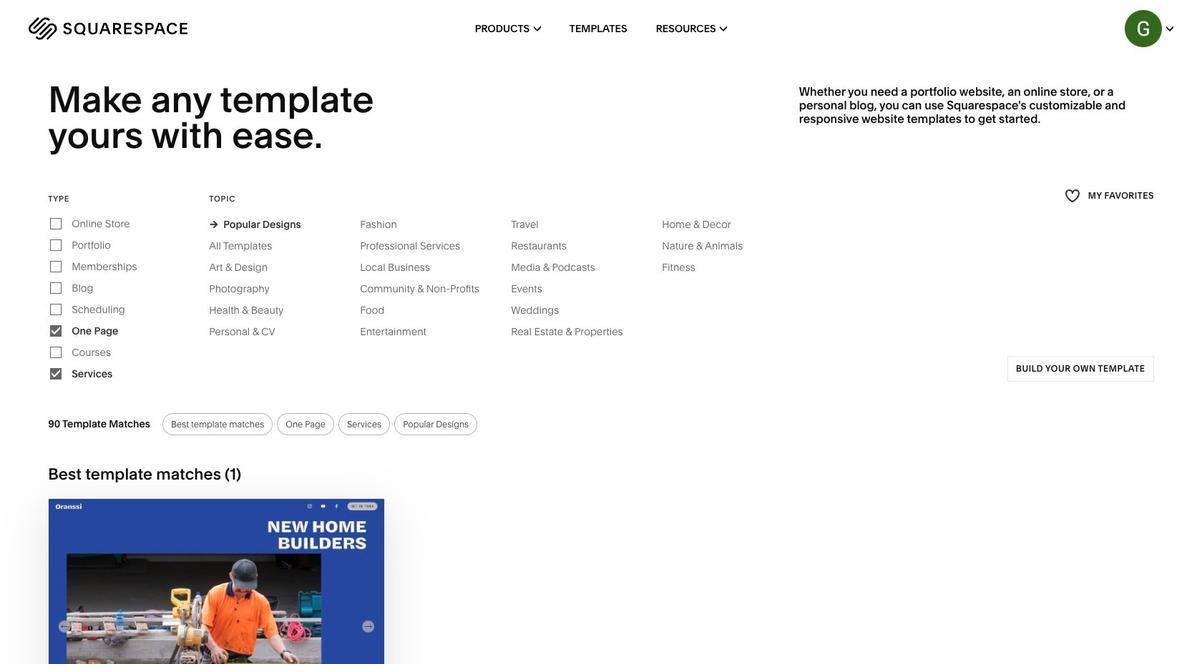 Task type: describe. For each thing, give the bounding box(es) containing it.
oranssi image
[[49, 499, 385, 665]]



Task type: vqa. For each thing, say whether or not it's contained in the screenshot.
Oranssi image
yes



